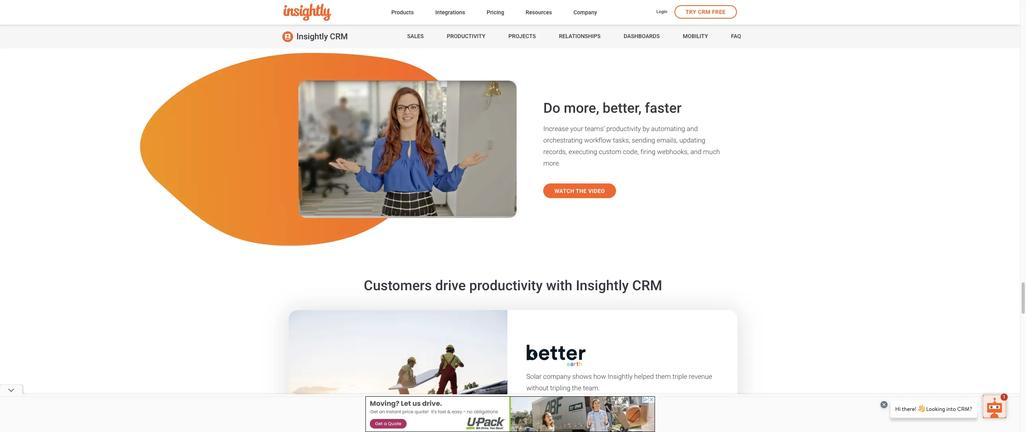 Task type: vqa. For each thing, say whether or not it's contained in the screenshot.
Miles Reynolds Of Sport Court Las Vegas Grew His Business 242% After Adopting Insightly Crm, Insightly Marketing, And Appconnect For Integrations.
no



Task type: describe. For each thing, give the bounding box(es) containing it.
login link
[[657, 9, 667, 16]]

crm hero video tn v2 image
[[298, 81, 517, 218]]

code,
[[623, 148, 639, 156]]

orchestrating workflow tasks, link
[[543, 137, 630, 145]]

without
[[526, 385, 549, 393]]

productivity inside increase your teams' productivity by automating and orchestrating workflow tasks, sending emails
[[606, 125, 641, 133]]

much more.
[[543, 148, 720, 168]]

customers
[[364, 278, 432, 294]]

insightly logo link
[[283, 4, 379, 21]]

faq
[[731, 33, 741, 39]]

resources
[[526, 9, 552, 15]]

custom
[[599, 148, 621, 156]]

sending
[[632, 137, 655, 145]]

company
[[543, 373, 571, 381]]

solar
[[526, 373, 542, 381]]

projects link
[[509, 25, 536, 49]]

and inside increase your teams' productivity by automating and orchestrating workflow tasks, sending emails
[[687, 125, 698, 133]]

integrations
[[435, 9, 465, 15]]

sales link
[[407, 25, 424, 49]]

betterearthsolar logo image
[[526, 345, 586, 367]]

how
[[594, 373, 606, 381]]

productivity
[[447, 33, 485, 39]]

relationships
[[559, 33, 601, 39]]

dashboards
[[624, 33, 660, 39]]

products link
[[391, 7, 414, 18]]

faster
[[645, 100, 682, 117]]

video for solar company shows how insightly helped them triple revenue without tripling the team.
[[571, 413, 588, 420]]

video for increase your teams' productivity by automating and
[[588, 188, 605, 195]]

mobility
[[683, 33, 708, 39]]

drive
[[435, 278, 466, 294]]

the for increase your teams' productivity by automating and
[[576, 188, 587, 195]]

sending emails link
[[632, 137, 677, 145]]

and inside , updating records, executing custom code, firing webhooks, and
[[691, 148, 702, 156]]

shows
[[572, 373, 592, 381]]

tripling
[[550, 385, 570, 393]]

better earth image
[[289, 311, 508, 433]]

insightly crm link
[[282, 25, 348, 49]]

pricing link
[[487, 7, 504, 18]]

company
[[574, 9, 597, 15]]

crm for try
[[698, 9, 711, 15]]

mobility link
[[683, 25, 708, 49]]

pricing
[[487, 9, 504, 15]]

with
[[546, 278, 572, 294]]

integrations link
[[435, 7, 465, 18]]

company link
[[574, 7, 597, 18]]

insightly logo image
[[283, 4, 331, 21]]

updating
[[679, 137, 705, 145]]

insightly for solar
[[608, 373, 633, 381]]

products
[[391, 9, 414, 15]]

faq link
[[731, 25, 741, 49]]

productivity link
[[447, 25, 485, 49]]

triple
[[673, 373, 687, 381]]

0 vertical spatial insightly
[[297, 32, 328, 41]]

dashboards link
[[624, 25, 660, 49]]



Task type: locate. For each thing, give the bounding box(es) containing it.
0 horizontal spatial productivity
[[469, 278, 543, 294]]

crm for insightly
[[330, 32, 348, 41]]

projects
[[509, 33, 536, 39]]

increase your teams' productivity by automating and orchestrating workflow tasks, sending emails
[[543, 125, 698, 145]]

watch down without on the bottom right of page
[[538, 413, 557, 420]]

the down tripling on the bottom
[[559, 413, 570, 420]]

do
[[543, 100, 560, 117]]

more,
[[564, 100, 599, 117]]

the
[[576, 188, 587, 195], [572, 385, 581, 393], [559, 413, 570, 420]]

executing
[[569, 148, 597, 156]]

0 vertical spatial watch
[[555, 188, 574, 195]]

the for solar company shows how insightly helped them triple revenue without tripling the team.
[[559, 413, 570, 420]]

them
[[656, 373, 671, 381]]

better,
[[603, 100, 642, 117]]

watch the video for increase your teams' productivity by automating and
[[555, 188, 605, 195]]

increase
[[543, 125, 569, 133]]

1 vertical spatial watch
[[538, 413, 557, 420]]

2 horizontal spatial crm
[[698, 9, 711, 15]]

revenue
[[689, 373, 712, 381]]

2 vertical spatial the
[[559, 413, 570, 420]]

watch
[[555, 188, 574, 195], [538, 413, 557, 420]]

watch the video
[[555, 188, 605, 195], [538, 413, 588, 420]]

insightly
[[297, 32, 328, 41], [576, 278, 629, 294], [608, 373, 633, 381]]

0 vertical spatial crm
[[698, 9, 711, 15]]

and up updating
[[687, 125, 698, 133]]

1 horizontal spatial crm
[[632, 278, 662, 294]]

and
[[687, 125, 698, 133], [691, 148, 702, 156]]

watch for increase your teams' productivity by automating and
[[555, 188, 574, 195]]

firing
[[641, 148, 656, 156]]

relationships link
[[559, 25, 601, 49]]

1 horizontal spatial video
[[588, 188, 605, 195]]

2 vertical spatial insightly
[[608, 373, 633, 381]]

0 vertical spatial productivity
[[606, 125, 641, 133]]

login
[[657, 9, 667, 14]]

helped
[[634, 373, 654, 381]]

insightly inside solar company shows how insightly helped them triple revenue without tripling the team.
[[608, 373, 633, 381]]

sales
[[407, 33, 424, 39]]

by
[[643, 125, 650, 133]]

watch for solar company shows how insightly helped them triple revenue without tripling the team.
[[538, 413, 557, 420]]

records,
[[543, 148, 567, 156]]

orchestrating
[[543, 137, 583, 145]]

, updating records, executing custom code, firing webhooks, and
[[543, 137, 705, 156]]

1 vertical spatial insightly
[[576, 278, 629, 294]]

webhooks,
[[657, 148, 689, 156]]

workflow
[[584, 137, 611, 145]]

your
[[570, 125, 583, 133]]

insightly crm
[[297, 32, 348, 41]]

tasks,
[[613, 137, 630, 145]]

1 vertical spatial video
[[571, 413, 588, 420]]

try crm free button
[[675, 5, 737, 19]]

2 vertical spatial crm
[[632, 278, 662, 294]]

productivity
[[606, 125, 641, 133], [469, 278, 543, 294]]

the down shows
[[572, 385, 581, 393]]

0 vertical spatial watch the video
[[555, 188, 605, 195]]

1 horizontal spatial productivity
[[606, 125, 641, 133]]

automating
[[651, 125, 685, 133]]

watch the video for solar company shows how insightly helped them triple revenue without tripling the team.
[[538, 413, 588, 420]]

try
[[686, 9, 697, 15]]

crm
[[698, 9, 711, 15], [330, 32, 348, 41], [632, 278, 662, 294]]

0 vertical spatial video
[[588, 188, 605, 195]]

more.
[[543, 160, 561, 168]]

1 vertical spatial watch the video
[[538, 413, 588, 420]]

do more, better, faster
[[543, 100, 682, 117]]

and down updating
[[691, 148, 702, 156]]

watch the video down tripling on the bottom
[[538, 413, 588, 420]]

1 vertical spatial crm
[[330, 32, 348, 41]]

team.
[[583, 385, 600, 393]]

crm inside "button"
[[698, 9, 711, 15]]

,
[[677, 137, 678, 145]]

0 horizontal spatial crm
[[330, 32, 348, 41]]

the down executing
[[576, 188, 587, 195]]

emails
[[657, 137, 677, 145]]

the inside solar company shows how insightly helped them triple revenue without tripling the team.
[[572, 385, 581, 393]]

much
[[703, 148, 720, 156]]

try crm free
[[686, 9, 726, 15]]

insightly for customers
[[576, 278, 629, 294]]

1 vertical spatial productivity
[[469, 278, 543, 294]]

teams'
[[585, 125, 605, 133]]

0 vertical spatial the
[[576, 188, 587, 195]]

watch down more.
[[555, 188, 574, 195]]

much more. link
[[543, 148, 720, 168]]

0 vertical spatial and
[[687, 125, 698, 133]]

solar company shows how insightly helped them triple revenue without tripling the team.
[[526, 373, 712, 393]]

1 vertical spatial and
[[691, 148, 702, 156]]

watch the video down more.
[[555, 188, 605, 195]]

resources link
[[526, 7, 552, 18]]

video
[[588, 188, 605, 195], [571, 413, 588, 420]]

try crm free link
[[675, 5, 737, 19]]

0 horizontal spatial video
[[571, 413, 588, 420]]

customers drive productivity with insightly crm
[[364, 278, 662, 294]]

free
[[712, 9, 726, 15]]

1 vertical spatial the
[[572, 385, 581, 393]]



